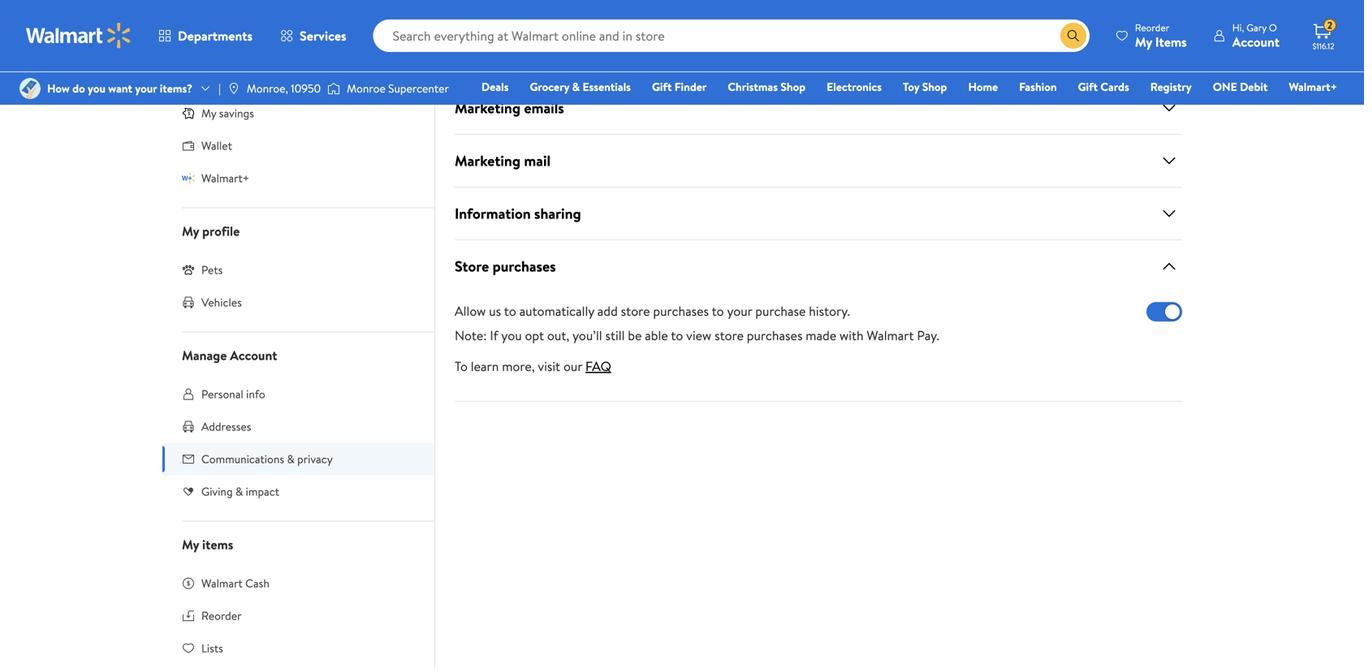 Task type: describe. For each thing, give the bounding box(es) containing it.
|
[[218, 80, 221, 96]]

addresses
[[201, 419, 251, 434]]

do
[[72, 80, 85, 96]]

reorder link
[[162, 600, 434, 632]]

one
[[1213, 79, 1237, 95]]

gift for gift cards
[[1078, 79, 1098, 95]]

gift for gift finder
[[652, 79, 672, 95]]

and
[[676, 38, 697, 56]]

emails
[[524, 98, 564, 118]]

registry link
[[1143, 78, 1199, 95]]

note:
[[455, 326, 487, 344]]

reorder for reorder my items
[[1135, 21, 1170, 35]]

automatically
[[519, 302, 594, 320]]

view
[[686, 326, 712, 344]]

my savings
[[201, 105, 254, 121]]

electronics
[[827, 79, 882, 95]]

pay.
[[917, 326, 939, 344]]

icon image for pets
[[182, 263, 195, 276]]

with inside allow us to automatically add store purchases to your purchase history. note: if you opt out, you'll still be able to view store purchases made with walmart pay.
[[840, 326, 864, 344]]

gift finder
[[652, 79, 707, 95]]

walmart image
[[26, 23, 132, 49]]

Walmart Site-Wide search field
[[373, 19, 1090, 52]]

history.
[[809, 302, 850, 320]]

1 horizontal spatial walmart+
[[1289, 79, 1338, 95]]

 image for how do you want your items?
[[19, 78, 41, 99]]

0 horizontal spatial store
[[621, 302, 650, 320]]

0 horizontal spatial account
[[230, 346, 277, 364]]

one debit
[[1213, 79, 1268, 95]]

Search search field
[[373, 19, 1090, 52]]

2
[[1328, 18, 1333, 32]]

grocery
[[530, 79, 570, 95]]

0 horizontal spatial to
[[504, 302, 516, 320]]

how
[[501, 38, 524, 56]]

fashion
[[1019, 79, 1057, 95]]

if
[[490, 326, 498, 344]]

gift cards
[[1078, 79, 1129, 95]]

sharing
[[534, 203, 581, 224]]

purchase history
[[201, 73, 283, 89]]

gift finder link
[[645, 78, 714, 95]]

& for grocery
[[572, 79, 580, 95]]

grocery & essentials
[[530, 79, 631, 95]]

one debit link
[[1206, 78, 1275, 95]]

communicate
[[546, 38, 623, 56]]

my for items
[[182, 536, 199, 553]]

customer
[[298, 9, 338, 23]]

out,
[[547, 326, 570, 344]]

services button
[[266, 16, 360, 55]]

shop for toy shop
[[922, 79, 947, 95]]

still
[[605, 326, 625, 344]]

learn
[[471, 357, 499, 375]]

faq
[[586, 357, 611, 375]]

choose how we communicate with you and what we share.
[[455, 38, 782, 56]]

being
[[228, 9, 251, 23]]

my savings link
[[162, 97, 434, 130]]

2 horizontal spatial you
[[653, 38, 673, 56]]

info
[[246, 386, 265, 402]]

add
[[598, 302, 618, 320]]

to
[[455, 357, 468, 375]]

wallet link
[[162, 130, 434, 162]]

home link
[[961, 78, 1006, 95]]

1
[[355, 9, 358, 23]]

items
[[202, 536, 233, 553]]

cash
[[245, 575, 270, 591]]

essentials
[[583, 79, 631, 95]]

0 horizontal spatial you
[[88, 80, 106, 96]]

information sharing image
[[1160, 204, 1179, 223]]

giving & impact
[[201, 484, 279, 499]]

lists
[[201, 640, 223, 656]]

mail
[[524, 151, 551, 171]]

personal info
[[201, 386, 265, 402]]

electronics link
[[820, 78, 889, 95]]

toy
[[903, 79, 920, 95]]

christmas shop
[[728, 79, 806, 95]]

2 we from the left
[[730, 38, 746, 56]]

store
[[455, 256, 489, 277]]

marketing emails
[[455, 98, 564, 118]]

addresses link
[[162, 411, 434, 443]]

shop for christmas shop
[[781, 79, 806, 95]]

hi, gary o account
[[1233, 21, 1280, 51]]

what
[[700, 38, 727, 56]]

2 for from the left
[[340, 9, 352, 23]]

registry
[[1151, 79, 1192, 95]]

pets link
[[162, 254, 434, 286]]

giving & impact link
[[162, 476, 434, 508]]

0 vertical spatial with
[[626, 38, 650, 56]]

purchase
[[201, 73, 246, 89]]

visit
[[538, 357, 560, 375]]

christmas shop link
[[721, 78, 813, 95]]

 image for monroe supercenter
[[327, 80, 340, 97]]

marketing mail image
[[1160, 151, 1179, 171]]

marketing for marketing mail
[[455, 151, 521, 171]]

communications
[[201, 451, 284, 467]]

gift cards link
[[1071, 78, 1137, 95]]

want
[[108, 80, 132, 96]]

information
[[455, 203, 531, 224]]

lists link
[[162, 632, 434, 665]]

toy shop
[[903, 79, 947, 95]]

marketing for marketing emails
[[455, 98, 521, 118]]

more,
[[502, 357, 535, 375]]



Task type: vqa. For each thing, say whether or not it's contained in the screenshot.
& up for 202
no



Task type: locate. For each thing, give the bounding box(es) containing it.
walmart left the cash
[[201, 575, 243, 591]]

walmart+ link
[[1282, 78, 1345, 95], [162, 162, 434, 195]]

& right grocery
[[572, 79, 580, 95]]

 image right 10950 on the left of the page
[[327, 80, 340, 97]]

you right do
[[88, 80, 106, 96]]

gary
[[1247, 21, 1267, 35]]

1 horizontal spatial &
[[287, 451, 295, 467]]

1 vertical spatial icon image
[[182, 172, 195, 185]]

 image
[[19, 78, 41, 99], [327, 80, 340, 97]]

deals
[[482, 79, 509, 95]]

toy shop link
[[896, 78, 955, 95]]

1 horizontal spatial we
[[730, 38, 746, 56]]

1 shop from the left
[[781, 79, 806, 95]]

my for savings
[[201, 105, 216, 121]]

1 vertical spatial store
[[715, 326, 744, 344]]

0 horizontal spatial reorder
[[201, 608, 242, 624]]

departments
[[178, 27, 253, 45]]

0 vertical spatial account
[[1233, 33, 1280, 51]]

hi,
[[1233, 21, 1244, 35]]

shop right christmas
[[781, 79, 806, 95]]

my profile
[[182, 222, 240, 240]]

1 horizontal spatial account
[[1233, 33, 1280, 51]]

2 vertical spatial icon image
[[182, 263, 195, 276]]

1 vertical spatial you
[[88, 80, 106, 96]]

for left "being"
[[213, 9, 225, 23]]

0 vertical spatial icon image
[[182, 107, 195, 120]]

walmart+ link down my savings link
[[162, 162, 434, 195]]

reorder up "registry" "link"
[[1135, 21, 1170, 35]]

2 vertical spatial &
[[236, 484, 243, 499]]

monroe supercenter
[[347, 80, 449, 96]]

& left privacy
[[287, 451, 295, 467]]

reorder for reorder
[[201, 608, 242, 624]]

1 vertical spatial reorder
[[201, 608, 242, 624]]

monroe, 10950
[[247, 80, 321, 96]]

 image left how
[[19, 78, 41, 99]]

0 horizontal spatial  image
[[19, 78, 41, 99]]

0 horizontal spatial walmart
[[201, 575, 243, 591]]

icon image for walmart+
[[182, 172, 195, 185]]

departments button
[[145, 16, 266, 55]]

reorder inside reorder my items
[[1135, 21, 1170, 35]]

1 vertical spatial with
[[840, 326, 864, 344]]

0 vertical spatial &
[[572, 79, 580, 95]]

0 horizontal spatial purchases
[[493, 256, 556, 277]]

1 icon image from the top
[[182, 107, 195, 120]]

1 horizontal spatial  image
[[327, 80, 340, 97]]

with left and in the top of the page
[[626, 38, 650, 56]]

icon image inside the pets link
[[182, 263, 195, 276]]

gift left 'finder'
[[652, 79, 672, 95]]

$116.12
[[1313, 41, 1335, 52]]

0 vertical spatial walmart
[[260, 9, 296, 23]]

1 vertical spatial walmart
[[867, 326, 914, 344]]

able
[[645, 326, 668, 344]]

1 vertical spatial walmart+ link
[[162, 162, 434, 195]]

walmart+ down $116.12
[[1289, 79, 1338, 95]]

& inside 'link'
[[572, 79, 580, 95]]

manage account
[[182, 346, 277, 364]]

month
[[182, 24, 210, 37]]

1 vertical spatial purchases
[[653, 302, 709, 320]]

walmart left pay.
[[867, 326, 914, 344]]

purchase
[[756, 302, 806, 320]]

0 vertical spatial your
[[135, 80, 157, 96]]

search icon image
[[1067, 29, 1080, 42]]

to
[[504, 302, 516, 320], [712, 302, 724, 320], [671, 326, 683, 344]]

0 horizontal spatial walmart+ link
[[162, 162, 434, 195]]

vehicles
[[201, 294, 242, 310]]

opt
[[525, 326, 544, 344]]

2 horizontal spatial purchases
[[747, 326, 803, 344]]

1 horizontal spatial walmart+ link
[[1282, 78, 1345, 95]]

3 icon image from the top
[[182, 263, 195, 276]]

walmart+ down wallet
[[201, 170, 249, 186]]

with
[[626, 38, 650, 56], [840, 326, 864, 344]]

communications & privacy link
[[162, 443, 434, 476]]

be
[[628, 326, 642, 344]]

monroe,
[[247, 80, 288, 96]]

we right what
[[730, 38, 746, 56]]

account
[[1233, 33, 1280, 51], [230, 346, 277, 364]]

1 horizontal spatial purchases
[[653, 302, 709, 320]]

1 vertical spatial walmart+
[[201, 170, 249, 186]]

purchases up view
[[653, 302, 709, 320]]

0 vertical spatial walmart+ link
[[1282, 78, 1345, 95]]

1 horizontal spatial with
[[840, 326, 864, 344]]

0 horizontal spatial walmart+
[[201, 170, 249, 186]]

services
[[300, 27, 346, 45]]

we right how
[[527, 38, 543, 56]]

1 horizontal spatial you
[[501, 326, 522, 344]]

debit
[[1240, 79, 1268, 95]]

marketing left mail
[[455, 151, 521, 171]]

1 horizontal spatial reorder
[[1135, 21, 1170, 35]]

2 marketing from the top
[[455, 151, 521, 171]]

made
[[806, 326, 837, 344]]

walmart
[[260, 9, 296, 23], [867, 326, 914, 344], [201, 575, 243, 591]]

icon image for my savings
[[182, 107, 195, 120]]

1 vertical spatial marketing
[[455, 151, 521, 171]]

walmart+
[[1289, 79, 1338, 95], [201, 170, 249, 186]]

1 vertical spatial account
[[230, 346, 277, 364]]

you right if
[[501, 326, 522, 344]]

walmart inside allow us to automatically add store purchases to your purchase history. note: if you opt out, you'll still be able to view store purchases made with walmart pay.
[[867, 326, 914, 344]]

2 vertical spatial walmart
[[201, 575, 243, 591]]

0 horizontal spatial &
[[236, 484, 243, 499]]

0 vertical spatial store
[[621, 302, 650, 320]]

you'll
[[573, 326, 602, 344]]

allow
[[455, 302, 486, 320]]

privacy
[[297, 451, 333, 467]]

0 horizontal spatial gift
[[652, 79, 672, 95]]

icon image inside walmart+ link
[[182, 172, 195, 185]]

marketing
[[455, 98, 521, 118], [455, 151, 521, 171]]

christmas
[[728, 79, 778, 95]]

store up be
[[621, 302, 650, 320]]

1 horizontal spatial for
[[340, 9, 352, 23]]

my inside reorder my items
[[1135, 33, 1152, 51]]

1 we from the left
[[527, 38, 543, 56]]

1 horizontal spatial your
[[727, 302, 752, 320]]

reorder up the lists
[[201, 608, 242, 624]]

o
[[1269, 21, 1277, 35]]

icon image
[[182, 107, 195, 120], [182, 172, 195, 185], [182, 263, 195, 276]]

marketing down deals link
[[455, 98, 521, 118]]

wallet
[[201, 138, 232, 153]]

& right giving
[[236, 484, 243, 499]]

we
[[527, 38, 543, 56], [730, 38, 746, 56]]

store purchases image
[[1160, 257, 1179, 276]]

us
[[489, 302, 501, 320]]

1 horizontal spatial shop
[[922, 79, 947, 95]]

our
[[564, 357, 582, 375]]

purchases right store
[[493, 256, 556, 277]]

0 horizontal spatial your
[[135, 80, 157, 96]]

0 vertical spatial you
[[653, 38, 673, 56]]

1 vertical spatial your
[[727, 302, 752, 320]]

1 gift from the left
[[652, 79, 672, 95]]

& for communications
[[287, 451, 295, 467]]

walmart+ link down $116.12
[[1282, 78, 1345, 95]]

1 horizontal spatial to
[[671, 326, 683, 344]]

walmart cash link
[[162, 567, 434, 600]]

0 horizontal spatial we
[[527, 38, 543, 56]]

savings
[[219, 105, 254, 121]]

gift left "cards"
[[1078, 79, 1098, 95]]

0 vertical spatial marketing
[[455, 98, 521, 118]]

with right made
[[840, 326, 864, 344]]

2 shop from the left
[[922, 79, 947, 95]]

2 icon image from the top
[[182, 172, 195, 185]]

your inside allow us to automatically add store purchases to your purchase history. note: if you opt out, you'll still be able to view store purchases made with walmart pay.
[[727, 302, 752, 320]]

1 for from the left
[[213, 9, 225, 23]]

1 marketing from the top
[[455, 98, 521, 118]]

choose
[[455, 38, 498, 56]]

& for giving
[[236, 484, 243, 499]]

share.
[[749, 38, 782, 56]]

purchases down purchase
[[747, 326, 803, 344]]

account up debit
[[1233, 33, 1280, 51]]

to right able at the left of the page
[[671, 326, 683, 344]]

1 horizontal spatial gift
[[1078, 79, 1098, 95]]

0 horizontal spatial for
[[213, 9, 225, 23]]

your left purchase
[[727, 302, 752, 320]]

2 horizontal spatial &
[[572, 79, 580, 95]]

personal info link
[[162, 378, 434, 411]]

2 vertical spatial you
[[501, 326, 522, 344]]

0 vertical spatial reorder
[[1135, 21, 1170, 35]]

to right us
[[504, 302, 516, 320]]

 image
[[227, 82, 240, 95]]

store
[[621, 302, 650, 320], [715, 326, 744, 344]]

cards
[[1101, 79, 1129, 95]]

walmart inside thanks for being a walmart customer for 1 month
[[260, 9, 296, 23]]

icon image up 'my profile'
[[182, 172, 195, 185]]

manage
[[182, 346, 227, 364]]

10950
[[291, 80, 321, 96]]

pets
[[201, 262, 223, 278]]

icon image left pets
[[182, 263, 195, 276]]

communications & privacy
[[201, 451, 333, 467]]

for left 1
[[340, 9, 352, 23]]

your right want
[[135, 80, 157, 96]]

shop right toy
[[922, 79, 947, 95]]

home
[[968, 79, 998, 95]]

icon image inside my savings link
[[182, 107, 195, 120]]

grocery & essentials link
[[523, 78, 638, 95]]

2 horizontal spatial to
[[712, 302, 724, 320]]

you inside allow us to automatically add store purchases to your purchase history. note: if you opt out, you'll still be able to view store purchases made with walmart pay.
[[501, 326, 522, 344]]

0 horizontal spatial shop
[[781, 79, 806, 95]]

reorder
[[1135, 21, 1170, 35], [201, 608, 242, 624]]

store right view
[[715, 326, 744, 344]]

thanks
[[182, 9, 211, 23]]

supercenter
[[388, 80, 449, 96]]

marketing emails image
[[1160, 98, 1179, 118]]

2 horizontal spatial walmart
[[867, 326, 914, 344]]

0 vertical spatial walmart+
[[1289, 79, 1338, 95]]

2 gift from the left
[[1078, 79, 1098, 95]]

walmart right the a
[[260, 9, 296, 23]]

1 vertical spatial &
[[287, 451, 295, 467]]

personal
[[201, 386, 243, 402]]

you left and in the top of the page
[[653, 38, 673, 56]]

allow us to automatically add store purchases to your purchase history. note: if you opt out, you'll still be able to view store purchases made with walmart pay.
[[455, 302, 939, 344]]

reorder my items
[[1135, 21, 1187, 51]]

2 vertical spatial purchases
[[747, 326, 803, 344]]

to learn more, visit our faq
[[455, 357, 611, 375]]

account up info at the left of the page
[[230, 346, 277, 364]]

deals link
[[474, 78, 516, 95]]

my for profile
[[182, 222, 199, 240]]

1 horizontal spatial store
[[715, 326, 744, 344]]

items?
[[160, 80, 192, 96]]

0 horizontal spatial with
[[626, 38, 650, 56]]

1 horizontal spatial walmart
[[260, 9, 296, 23]]

0 vertical spatial purchases
[[493, 256, 556, 277]]

icon image down items?
[[182, 107, 195, 120]]

fashion link
[[1012, 78, 1064, 95]]

shop
[[781, 79, 806, 95], [922, 79, 947, 95]]

to left purchase
[[712, 302, 724, 320]]



